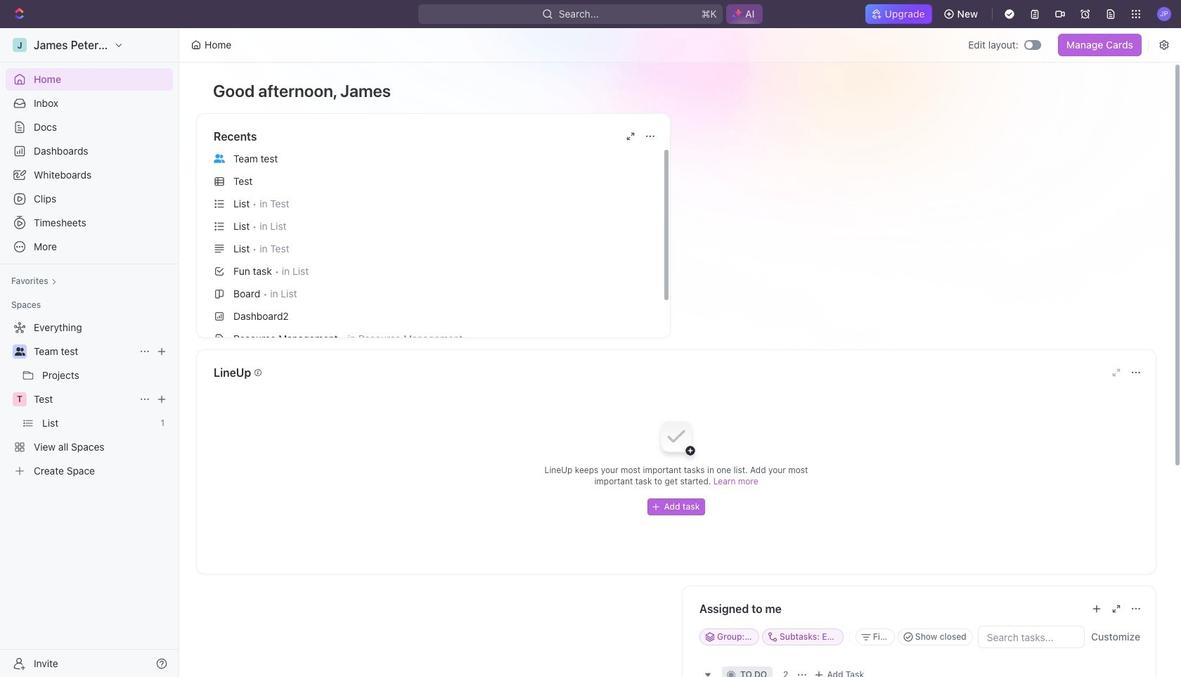 Task type: describe. For each thing, give the bounding box(es) containing it.
test, , element
[[13, 392, 27, 406]]



Task type: locate. For each thing, give the bounding box(es) containing it.
Search tasks... text field
[[979, 626, 1084, 648]]

james peterson's workspace, , element
[[13, 38, 27, 52]]

tree
[[6, 316, 173, 482]]

sidebar navigation
[[0, 28, 182, 677]]

user group image
[[214, 154, 225, 163]]

tree inside sidebar navigation
[[6, 316, 173, 482]]

user group image
[[14, 347, 25, 356]]



Task type: vqa. For each thing, say whether or not it's contained in the screenshot.
tree inside the Sidebar "navigation"
yes



